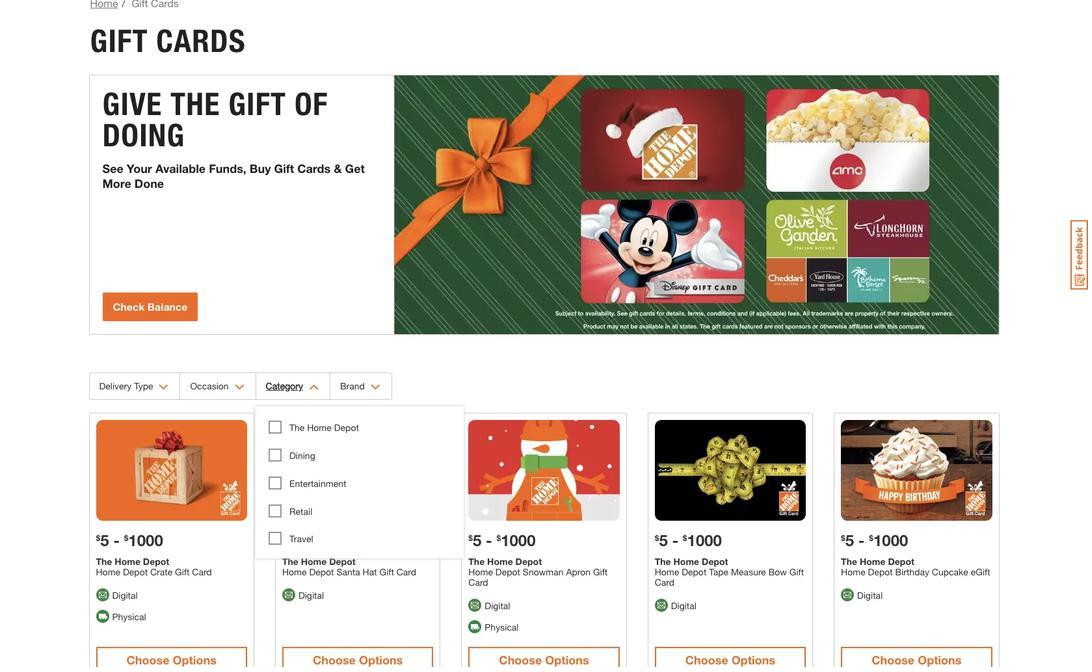 Task type: vqa. For each thing, say whether or not it's contained in the screenshot.
"Home Depot Crate Gift Card" image
yes



Task type: locate. For each thing, give the bounding box(es) containing it.
options for hat
[[359, 653, 403, 668]]

choose options button for santa
[[282, 647, 434, 668]]

3 - from the left
[[300, 532, 306, 550]]

home depot crate gift card image
[[96, 420, 247, 521]]

2 options from the left
[[359, 653, 403, 668]]

3 $ from the left
[[469, 534, 473, 543]]

2 horizontal spatial open arrow image
[[371, 385, 381, 390]]

-
[[113, 532, 120, 550], [486, 532, 493, 550], [300, 532, 306, 550], [673, 532, 679, 550], [859, 532, 865, 550]]

5
[[100, 532, 109, 550], [473, 532, 482, 550], [287, 532, 295, 550], [660, 532, 668, 550], [846, 532, 855, 550]]

entertainment
[[290, 478, 346, 489]]

digital
[[112, 590, 138, 601], [299, 590, 324, 601], [858, 590, 883, 601], [485, 601, 511, 612], [671, 601, 697, 612]]

your
[[127, 161, 152, 176]]

1000 up the home depot home depot snowman apron gift card
[[501, 532, 536, 550]]

gift right buy
[[274, 161, 294, 176]]

gift inside the home depot home depot crate gift card
[[175, 567, 190, 578]]

cards
[[156, 22, 246, 60], [298, 161, 331, 176]]

1000 up tape
[[688, 532, 722, 550]]

brand link
[[331, 374, 392, 400]]

2 $ from the left
[[124, 534, 128, 543]]

delivery type link
[[89, 374, 180, 400]]

5 choose options button from the left
[[842, 647, 993, 668]]

5 for the home depot home depot snowman apron gift card
[[473, 532, 482, 550]]

5 for the home depot home depot crate gift card
[[100, 532, 109, 550]]

choose options button
[[96, 647, 247, 668], [282, 647, 434, 668], [469, 647, 620, 668], [655, 647, 806, 668], [842, 647, 993, 668]]

the inside the home depot home depot birthday cupcake egift
[[842, 556, 858, 567]]

gift inside give the gift of doing
[[229, 85, 287, 123]]

1000 for tape
[[688, 532, 722, 550]]

4 1000 from the left
[[688, 532, 722, 550]]

physical for snowman
[[485, 622, 519, 633]]

choose options for birthday
[[872, 653, 962, 668]]

choose for birthday
[[872, 653, 915, 668]]

- up the home depot home depot birthday cupcake egift
[[859, 532, 865, 550]]

gift inside the home depot home depot snowman apron gift card
[[593, 567, 608, 578]]

1 horizontal spatial physical
[[485, 622, 519, 633]]

choose options button for crate
[[96, 647, 247, 668]]

physical
[[112, 612, 146, 623], [485, 622, 519, 633]]

- up the home depot home depot snowman apron gift card
[[486, 532, 493, 550]]

4 - from the left
[[673, 532, 679, 550]]

choose options button for snowman
[[469, 647, 620, 668]]

1000 right travel
[[315, 532, 350, 550]]

delivery
[[99, 381, 132, 392]]

2 choose from the left
[[313, 653, 356, 668]]

$ 5 - $ 1000 for santa
[[282, 532, 350, 550]]

5 - from the left
[[859, 532, 865, 550]]

choose
[[127, 653, 170, 668], [313, 653, 356, 668], [499, 653, 542, 668], [686, 653, 729, 668], [872, 653, 915, 668]]

card left tape
[[655, 577, 675, 588]]

5 choose from the left
[[872, 653, 915, 668]]

1 horizontal spatial digital image
[[655, 600, 668, 613]]

digital image for home depot crate gift card
[[96, 589, 109, 602]]

the inside the home depot home depot santa hat gift card
[[282, 556, 299, 567]]

crate
[[150, 567, 173, 578]]

0 horizontal spatial open arrow image
[[159, 385, 169, 390]]

- up the home depot home depot crate gift card
[[113, 532, 120, 550]]

choose for snowman
[[499, 653, 542, 668]]

digital image
[[282, 589, 295, 602], [842, 589, 855, 602], [655, 600, 668, 613]]

1 options from the left
[[173, 653, 217, 668]]

the for the home depot home depot snowman apron gift card
[[469, 556, 485, 567]]

4 $ from the left
[[497, 534, 501, 543]]

options for measure
[[732, 653, 776, 668]]

5 for the home depot home depot birthday cupcake egift
[[846, 532, 855, 550]]

feedback link image
[[1071, 220, 1089, 290]]

5 choose options from the left
[[872, 653, 962, 668]]

1 choose from the left
[[127, 653, 170, 668]]

$ 5 - $ 1000 down the "retail"
[[282, 532, 350, 550]]

card right crate
[[192, 567, 212, 578]]

measure
[[731, 567, 767, 578]]

digital down the home depot home depot tape measure bow gift card
[[671, 601, 697, 612]]

1 open arrow image from the left
[[159, 385, 169, 390]]

1 horizontal spatial open arrow image
[[309, 385, 319, 390]]

1 vertical spatial cards
[[298, 161, 331, 176]]

4 choose options button from the left
[[655, 647, 806, 668]]

2 horizontal spatial digital image
[[842, 589, 855, 602]]

0 horizontal spatial digital image
[[96, 589, 109, 602]]

3 $ 5 - $ 1000 from the left
[[282, 532, 350, 550]]

birthday
[[896, 567, 930, 578]]

3 choose from the left
[[499, 653, 542, 668]]

$
[[96, 534, 100, 543], [124, 534, 128, 543], [469, 534, 473, 543], [497, 534, 501, 543], [282, 534, 287, 543], [310, 534, 315, 543], [655, 534, 660, 543], [683, 534, 688, 543], [842, 534, 846, 543], [870, 534, 874, 543]]

digital for the home depot home depot tape measure bow gift card
[[671, 601, 697, 612]]

4 choose from the left
[[686, 653, 729, 668]]

5 $ 5 - $ 1000 from the left
[[842, 532, 909, 550]]

home
[[307, 422, 332, 433], [115, 556, 141, 567], [488, 556, 513, 567], [301, 556, 327, 567], [674, 556, 700, 567], [860, 556, 886, 567], [96, 567, 120, 578], [469, 567, 493, 578], [282, 567, 307, 578], [655, 567, 680, 578], [842, 567, 866, 578]]

funds,
[[209, 161, 247, 176]]

open arrow image
[[159, 385, 169, 390], [309, 385, 319, 390], [371, 385, 381, 390]]

open arrow image right brand
[[371, 385, 381, 390]]

1 choose options from the left
[[127, 653, 217, 668]]

5 $ from the left
[[282, 534, 287, 543]]

the inside the home depot home depot crate gift card
[[96, 556, 112, 567]]

the home depot home depot santa hat gift card
[[282, 556, 417, 578]]

3 choose options from the left
[[499, 653, 589, 668]]

occasion
[[190, 381, 229, 392]]

the for the home depot
[[290, 422, 305, 433]]

check balance link
[[103, 293, 198, 321]]

1 horizontal spatial cards
[[298, 161, 331, 176]]

- down the "retail"
[[300, 532, 306, 550]]

open arrow image inside brand link
[[371, 385, 381, 390]]

digital down the home depot home depot crate gift card
[[112, 590, 138, 601]]

gift right crate
[[175, 567, 190, 578]]

digital image for home depot tape measure bow gift card
[[655, 600, 668, 613]]

2 choose options from the left
[[313, 653, 403, 668]]

2 - from the left
[[486, 532, 493, 550]]

digital down the home depot home depot santa hat gift card
[[299, 590, 324, 601]]

4 $ 5 - $ 1000 from the left
[[655, 532, 722, 550]]

card up physical image
[[469, 577, 489, 588]]

2 $ 5 - $ 1000 from the left
[[469, 532, 536, 550]]

2 5 from the left
[[473, 532, 482, 550]]

$ 5 - $ 1000
[[96, 532, 163, 550], [469, 532, 536, 550], [282, 532, 350, 550], [655, 532, 722, 550], [842, 532, 909, 550]]

1 - from the left
[[113, 532, 120, 550]]

the for the home depot home depot crate gift card
[[96, 556, 112, 567]]

3 5 from the left
[[287, 532, 295, 550]]

depot
[[334, 422, 359, 433], [143, 556, 169, 567], [516, 556, 542, 567], [329, 556, 356, 567], [702, 556, 729, 567], [889, 556, 915, 567], [123, 567, 148, 578], [496, 567, 521, 578], [309, 567, 334, 578], [682, 567, 707, 578], [869, 567, 893, 578]]

gift right bow
[[790, 567, 805, 578]]

the inside the home depot home depot snowman apron gift card
[[469, 556, 485, 567]]

open arrow image for category
[[309, 385, 319, 390]]

$ 5 - $ 1000 up the home depot home depot snowman apron gift card
[[469, 532, 536, 550]]

2 1000 from the left
[[501, 532, 536, 550]]

1000 up the home depot home depot crate gift card
[[128, 532, 163, 550]]

the
[[290, 422, 305, 433], [96, 556, 112, 567], [469, 556, 485, 567], [282, 556, 299, 567], [655, 556, 671, 567], [842, 556, 858, 567]]

1000 for snowman
[[501, 532, 536, 550]]

$ 5 - $ 1000 for crate
[[96, 532, 163, 550]]

santa
[[337, 567, 360, 578]]

4 options from the left
[[732, 653, 776, 668]]

1000 for crate
[[128, 532, 163, 550]]

6 $ from the left
[[310, 534, 315, 543]]

1 1000 from the left
[[128, 532, 163, 550]]

see your available funds, buy gift cards & get more done
[[103, 161, 365, 190]]

- for the home depot home depot santa hat gift card
[[300, 532, 306, 550]]

bow
[[769, 567, 787, 578]]

digital image
[[96, 589, 109, 602], [469, 600, 482, 613]]

the inside the home depot home depot tape measure bow gift card
[[655, 556, 671, 567]]

5 options from the left
[[918, 653, 962, 668]]

egift
[[972, 567, 991, 578]]

check
[[113, 301, 145, 313]]

5 1000 from the left
[[874, 532, 909, 550]]

0 horizontal spatial physical
[[112, 612, 146, 623]]

4 5 from the left
[[660, 532, 668, 550]]

physical image
[[469, 621, 482, 634]]

4 choose options from the left
[[686, 653, 776, 668]]

1 $ 5 - $ 1000 from the left
[[96, 532, 163, 550]]

$ 5 - $ 1000 up the home depot home depot crate gift card
[[96, 532, 163, 550]]

give
[[103, 85, 162, 123]]

digital down the home depot home depot birthday cupcake egift
[[858, 590, 883, 601]]

5 for the home depot home depot tape measure bow gift card
[[660, 532, 668, 550]]

gift left the of
[[229, 85, 287, 123]]

open arrow image for brand
[[371, 385, 381, 390]]

card inside the home depot home depot tape measure bow gift card
[[655, 577, 675, 588]]

give the gift of doing
[[103, 85, 328, 154]]

gift right 'apron'
[[593, 567, 608, 578]]

cards up the
[[156, 22, 246, 60]]

open arrow image right the category
[[309, 385, 319, 390]]

9 $ from the left
[[842, 534, 846, 543]]

$ 5 - $ 1000 up tape
[[655, 532, 722, 550]]

$ 5 - $ 1000 up the home depot home depot birthday cupcake egift
[[842, 532, 909, 550]]

physical right physical image
[[485, 622, 519, 633]]

1 choose options button from the left
[[96, 647, 247, 668]]

options for cupcake
[[918, 653, 962, 668]]

open arrow image right type
[[159, 385, 169, 390]]

3 choose options button from the left
[[469, 647, 620, 668]]

0 horizontal spatial digital image
[[282, 589, 295, 602]]

open arrow image inside category link
[[309, 385, 319, 390]]

- for the home depot home depot snowman apron gift card
[[486, 532, 493, 550]]

- for the home depot home depot tape measure bow gift card
[[673, 532, 679, 550]]

3 options from the left
[[546, 653, 589, 668]]

cards left &
[[298, 161, 331, 176]]

physical right physical icon
[[112, 612, 146, 623]]

1000 up the home depot home depot birthday cupcake egift
[[874, 532, 909, 550]]

0 vertical spatial cards
[[156, 22, 246, 60]]

2 open arrow image from the left
[[309, 385, 319, 390]]

card
[[192, 567, 212, 578], [397, 567, 417, 578], [469, 577, 489, 588], [655, 577, 675, 588]]

gift
[[90, 22, 148, 60], [229, 85, 287, 123], [274, 161, 294, 176], [175, 567, 190, 578], [593, 567, 608, 578], [380, 567, 394, 578], [790, 567, 805, 578]]

1 5 from the left
[[100, 532, 109, 550]]

card right hat
[[397, 567, 417, 578]]

3 1000 from the left
[[315, 532, 350, 550]]

digital image up physical icon
[[96, 589, 109, 602]]

2 choose options button from the left
[[282, 647, 434, 668]]

home depot birthday cupcake egift image
[[842, 420, 993, 521]]

gift right hat
[[380, 567, 394, 578]]

3 open arrow image from the left
[[371, 385, 381, 390]]

cupcake
[[933, 567, 969, 578]]

digital image for home depot birthday cupcake egift
[[842, 589, 855, 602]]

dining
[[290, 450, 315, 461]]

delivery type
[[99, 381, 153, 392]]

physical image
[[96, 611, 109, 624]]

5 5 from the left
[[846, 532, 855, 550]]

choose options
[[127, 653, 217, 668], [313, 653, 403, 668], [499, 653, 589, 668], [686, 653, 776, 668], [872, 653, 962, 668]]

open arrow image inside delivery type link
[[159, 385, 169, 390]]

1 horizontal spatial digital image
[[469, 600, 482, 613]]

1000
[[128, 532, 163, 550], [501, 532, 536, 550], [315, 532, 350, 550], [688, 532, 722, 550], [874, 532, 909, 550]]

options
[[173, 653, 217, 668], [359, 653, 403, 668], [546, 653, 589, 668], [732, 653, 776, 668], [918, 653, 962, 668]]

open arrow image
[[235, 385, 244, 390]]

- up the home depot home depot tape measure bow gift card
[[673, 532, 679, 550]]

digital image up physical image
[[469, 600, 482, 613]]



Task type: describe. For each thing, give the bounding box(es) containing it.
type
[[134, 381, 153, 392]]

travel
[[290, 534, 313, 545]]

choose for santa
[[313, 653, 356, 668]]

the
[[171, 85, 220, 123]]

choose options for crate
[[127, 653, 217, 668]]

digital for the home depot home depot santa hat gift card
[[299, 590, 324, 601]]

get
[[345, 161, 365, 176]]

open arrow image for delivery type
[[159, 385, 169, 390]]

&
[[334, 161, 342, 176]]

$ 5 - $ 1000 for tape
[[655, 532, 722, 550]]

the home depot
[[290, 422, 359, 433]]

gift inside the home depot home depot tape measure bow gift card
[[790, 567, 805, 578]]

gift inside the home depot home depot santa hat gift card
[[380, 567, 394, 578]]

options for apron
[[546, 653, 589, 668]]

digital for the home depot home depot birthday cupcake egift
[[858, 590, 883, 601]]

choose options for tape
[[686, 653, 776, 668]]

digital image for home depot snowman apron gift card
[[469, 600, 482, 613]]

gift cards
[[90, 22, 246, 60]]

choose options button for birthday
[[842, 647, 993, 668]]

hat
[[363, 567, 377, 578]]

card inside the home depot home depot snowman apron gift card
[[469, 577, 489, 588]]

home depot tape measure bow gift card image
[[655, 420, 806, 521]]

occasion link
[[181, 374, 256, 400]]

card inside the home depot home depot santa hat gift card
[[397, 567, 417, 578]]

apron
[[566, 567, 591, 578]]

choose for crate
[[127, 653, 170, 668]]

1000 for birthday
[[874, 532, 909, 550]]

balance
[[148, 301, 188, 313]]

snowman
[[523, 567, 564, 578]]

choose options button for tape
[[655, 647, 806, 668]]

options for gift
[[173, 653, 217, 668]]

category link
[[256, 374, 330, 400]]

$ 5 - $ 1000 for birthday
[[842, 532, 909, 550]]

7 $ from the left
[[655, 534, 660, 543]]

1000 for santa
[[315, 532, 350, 550]]

- for the home depot home depot birthday cupcake egift
[[859, 532, 865, 550]]

1 $ from the left
[[96, 534, 100, 543]]

the for the home depot home depot tape measure bow gift card
[[655, 556, 671, 567]]

more
[[103, 176, 131, 190]]

5 for the home depot home depot santa hat gift card
[[287, 532, 295, 550]]

tape
[[710, 567, 729, 578]]

digital image for home depot santa hat gift card
[[282, 589, 295, 602]]

brand
[[340, 381, 365, 392]]

digital down the home depot home depot snowman apron gift card
[[485, 601, 511, 612]]

buy
[[250, 161, 271, 176]]

- for the home depot home depot crate gift card
[[113, 532, 120, 550]]

physical for crate
[[112, 612, 146, 623]]

8 $ from the left
[[683, 534, 688, 543]]

available
[[155, 161, 206, 176]]

choose for tape
[[686, 653, 729, 668]]

home depot snowman apron gift card image
[[469, 420, 620, 521]]

the home depot home depot snowman apron gift card
[[469, 556, 608, 588]]

image for give the gift of doing image
[[395, 75, 999, 335]]

the home depot home depot tape measure bow gift card
[[655, 556, 805, 588]]

gift inside see your available funds, buy gift cards & get more done
[[274, 161, 294, 176]]

0 horizontal spatial cards
[[156, 22, 246, 60]]

doing
[[103, 116, 185, 154]]

choose options for snowman
[[499, 653, 589, 668]]

home depot santa hat gift card image
[[282, 420, 434, 521]]

gift up give
[[90, 22, 148, 60]]

$ 5 - $ 1000 for snowman
[[469, 532, 536, 550]]

10 $ from the left
[[870, 534, 874, 543]]

the home depot home depot birthday cupcake egift
[[842, 556, 991, 578]]

check balance
[[113, 301, 188, 313]]

the home depot home depot crate gift card
[[96, 556, 212, 578]]

the for the home depot home depot santa hat gift card
[[282, 556, 299, 567]]

cards inside see your available funds, buy gift cards & get more done
[[298, 161, 331, 176]]

choose options for santa
[[313, 653, 403, 668]]

of
[[295, 85, 328, 123]]

retail
[[290, 506, 313, 517]]

category
[[266, 381, 303, 392]]

done
[[135, 176, 164, 190]]

card inside the home depot home depot crate gift card
[[192, 567, 212, 578]]

the for the home depot home depot birthday cupcake egift
[[842, 556, 858, 567]]

see
[[103, 161, 124, 176]]



